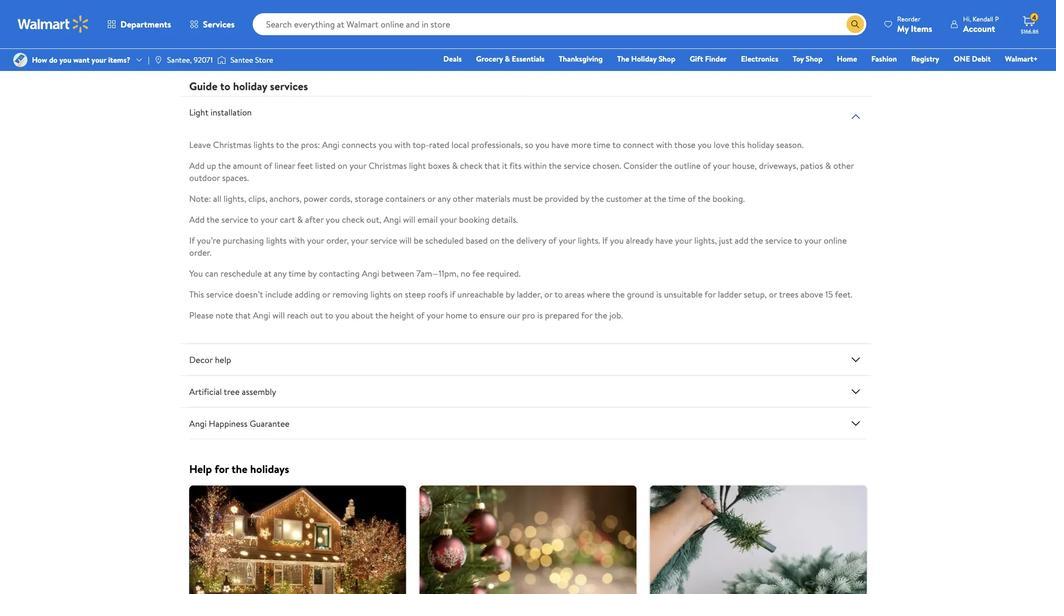 Task type: describe. For each thing, give the bounding box(es) containing it.
& right cart
[[297, 213, 303, 225]]

of inside if you're purchasing lights with your order, your service will be scheduled based on the delivery of your lights. if you already have your lights, just add the service to your online order.
[[549, 234, 557, 246]]

the left pros:
[[286, 138, 299, 150]]

 image for santee store
[[217, 54, 226, 65]]

clips,
[[248, 192, 268, 204]]

job.
[[610, 309, 623, 321]]

customer
[[606, 192, 642, 204]]

add
[[735, 234, 749, 246]]

& right grocery
[[505, 53, 510, 64]]

be inside if you're purchasing lights with your order, your service will be scheduled based on the delivery of your lights. if you already have your lights, just add the service to your online order.
[[414, 234, 423, 246]]

hi, kendall p account
[[964, 14, 999, 34]]

how
[[32, 54, 47, 65]]

cart
[[280, 213, 295, 225]]

home link
[[832, 53, 862, 65]]

out
[[310, 309, 323, 321]]

you right do
[[59, 54, 71, 65]]

already
[[626, 234, 653, 246]]

1 horizontal spatial any
[[438, 192, 451, 204]]

guarantee
[[250, 417, 290, 429]]

removing
[[333, 288, 368, 300]]

tree
[[224, 385, 240, 397]]

deals
[[444, 53, 462, 64]]

fee
[[473, 267, 485, 279]]

please
[[189, 309, 214, 321]]

the left customer
[[592, 192, 604, 204]]

note:
[[189, 192, 211, 204]]

help
[[189, 461, 212, 477]]

services
[[270, 78, 308, 94]]

1 vertical spatial check
[[342, 213, 364, 225]]

adding
[[295, 288, 320, 300]]

light installation
[[189, 106, 252, 118]]

light installation image
[[850, 110, 863, 123]]

18 for 5th product group from the left
[[679, 6, 685, 15]]

essentials
[[512, 53, 545, 64]]

add for add the service to your cart & after you check out, angi will email your booking details.
[[189, 213, 205, 225]]

linear
[[274, 159, 295, 171]]

the left holidays on the left bottom
[[232, 461, 248, 477]]

fashion
[[872, 53, 897, 64]]

your down connects
[[350, 159, 367, 171]]

service up note
[[206, 288, 233, 300]]

angi happiness guarantee image
[[850, 417, 863, 430]]

angi right pros:
[[322, 138, 340, 150]]

based
[[466, 234, 488, 246]]

feet
[[297, 159, 313, 171]]

the right the within
[[549, 159, 562, 171]]

storage
[[355, 192, 384, 204]]

day for 2nd product group
[[325, 24, 335, 33]]

leave
[[189, 138, 211, 150]]

0 horizontal spatial at
[[264, 267, 272, 279]]

happiness
[[209, 417, 248, 429]]

2 vertical spatial will
[[272, 309, 285, 321]]

connect
[[623, 138, 654, 150]]

anchors,
[[270, 192, 302, 204]]

to left areas
[[555, 288, 563, 300]]

92071
[[194, 54, 213, 65]]

with inside if you're purchasing lights with your order, your service will be scheduled based on the delivery of your lights. if you already have your lights, just add the service to your online order.
[[289, 234, 305, 246]]

your left cart
[[261, 213, 278, 225]]

thanksgiving link
[[554, 53, 608, 65]]

service right add
[[766, 234, 792, 246]]

or left trees
[[769, 288, 777, 300]]

1 horizontal spatial time
[[594, 138, 611, 150]]

it
[[502, 159, 508, 171]]

santee store
[[231, 54, 273, 65]]

holiday
[[631, 53, 657, 64]]

outline
[[675, 159, 701, 171]]

& right boxes
[[452, 159, 458, 171]]

0 horizontal spatial for
[[215, 461, 229, 477]]

out,
[[366, 213, 382, 225]]

note
[[216, 309, 233, 321]]

patios
[[801, 159, 824, 171]]

guide to holiday services
[[189, 78, 308, 94]]

the right where
[[612, 288, 625, 300]]

of down 'outline'
[[688, 192, 696, 204]]

to up linear
[[276, 138, 284, 150]]

within
[[524, 159, 547, 171]]

roofs
[[428, 288, 448, 300]]

0 horizontal spatial have
[[552, 138, 569, 150]]

2 horizontal spatial time
[[669, 192, 686, 204]]

electronics
[[741, 53, 779, 64]]

connects
[[342, 138, 376, 150]]

do
[[49, 54, 58, 65]]

debit
[[972, 53, 991, 64]]

you right after
[[326, 213, 340, 225]]

1 horizontal spatial is
[[657, 288, 662, 300]]

this
[[189, 288, 204, 300]]

toy shop link
[[788, 53, 828, 65]]

professionals,
[[471, 138, 523, 150]]

Walmart Site-Wide search field
[[253, 13, 867, 35]]

your down add the service to your cart & after you check out, angi will email your booking details.
[[351, 234, 368, 246]]

assembly
[[242, 385, 276, 397]]

reschedule
[[221, 267, 262, 279]]

departments button
[[98, 11, 181, 37]]

2 shop from the left
[[806, 53, 823, 64]]

order,
[[326, 234, 349, 246]]

that inside add up the amount of linear feet listed on your christmas light boxes & check that it fits within the service chosen. consider the outline of your house, driveways, patios & other outdoor spaces.
[[485, 159, 500, 171]]

one debit
[[954, 53, 991, 64]]

lights, inside if you're purchasing lights with your order, your service will be scheduled based on the delivery of your lights. if you already have your lights, just add the service to your online order.
[[695, 234, 717, 246]]

1 horizontal spatial at
[[644, 192, 652, 204]]

the right customer
[[654, 192, 667, 204]]

santee, 92071
[[167, 54, 213, 65]]

power
[[304, 192, 327, 204]]

installation
[[211, 106, 252, 118]]

the right 'up'
[[218, 159, 231, 171]]

of right 'outline'
[[703, 159, 711, 171]]

setup,
[[744, 288, 767, 300]]

email
[[418, 213, 438, 225]]

love
[[714, 138, 730, 150]]

grocery
[[476, 53, 503, 64]]

decor help
[[189, 353, 231, 366]]

0 vertical spatial will
[[403, 213, 416, 225]]

how do you want your items?
[[32, 54, 130, 65]]

order.
[[189, 246, 212, 258]]

just
[[719, 234, 733, 246]]

light
[[409, 159, 426, 171]]

2 horizontal spatial for
[[705, 288, 716, 300]]

or up email
[[428, 192, 436, 204]]

electronics link
[[736, 53, 784, 65]]

angi down doesn't
[[253, 309, 270, 321]]

fits
[[510, 159, 522, 171]]

1 vertical spatial holiday
[[748, 138, 774, 150]]

1 vertical spatial other
[[453, 192, 474, 204]]

to down clips,
[[250, 213, 259, 225]]

the holiday shop
[[617, 53, 676, 64]]

registry
[[912, 53, 940, 64]]

check inside add up the amount of linear feet listed on your christmas light boxes & check that it fits within the service chosen. consider the outline of your house, driveways, patios & other outdoor spaces.
[[460, 159, 483, 171]]

 image for how do you want your items?
[[13, 53, 28, 67]]

2 list item from the left
[[413, 486, 643, 594]]

& right patios
[[826, 159, 832, 171]]

1 vertical spatial is
[[538, 309, 543, 321]]

2 vertical spatial lights
[[371, 288, 391, 300]]

holidays
[[250, 461, 289, 477]]

height
[[390, 309, 414, 321]]

to left 'connect'
[[613, 138, 621, 150]]

can
[[205, 267, 218, 279]]

the up you're
[[207, 213, 219, 225]]

18 for 2nd product group
[[340, 6, 346, 15]]

my
[[898, 22, 909, 34]]

service down the out,
[[370, 234, 397, 246]]

or right adding
[[322, 288, 330, 300]]

feet.
[[835, 288, 853, 300]]

1 vertical spatial any
[[274, 267, 287, 279]]

reorder
[[898, 14, 921, 23]]

angi right the out,
[[384, 213, 401, 225]]

add for add up the amount of linear feet listed on your christmas light boxes & check that it fits within the service chosen. consider the outline of your house, driveways, patios & other outdoor spaces.
[[189, 159, 205, 171]]

santee
[[231, 54, 253, 65]]

store
[[255, 54, 273, 65]]

materials
[[476, 192, 510, 204]]



Task type: locate. For each thing, give the bounding box(es) containing it.
for right the help
[[215, 461, 229, 477]]

ladder,
[[517, 288, 543, 300]]

day for 6th product group from left
[[777, 24, 787, 33]]

1 horizontal spatial by
[[506, 288, 515, 300]]

0 vertical spatial have
[[552, 138, 569, 150]]

toy shop
[[793, 53, 823, 64]]

0 vertical spatial check
[[460, 159, 483, 171]]

0 horizontal spatial  image
[[13, 53, 28, 67]]

lights up the amount
[[254, 138, 274, 150]]

have inside if you're purchasing lights with your order, your service will be scheduled based on the delivery of your lights. if you already have your lights, just add the service to your online order.
[[656, 234, 673, 246]]

walmart image
[[18, 15, 89, 33]]

have
[[552, 138, 569, 150], [656, 234, 673, 246]]

0 vertical spatial christmas
[[213, 138, 251, 150]]

1 horizontal spatial check
[[460, 159, 483, 171]]

angi
[[322, 138, 340, 150], [384, 213, 401, 225], [362, 267, 379, 279], [253, 309, 270, 321], [189, 417, 207, 429]]

1 horizontal spatial if
[[603, 234, 608, 246]]

list item
[[183, 486, 413, 594], [413, 486, 643, 594], [643, 486, 874, 594]]

0 vertical spatial add
[[189, 159, 205, 171]]

1 horizontal spatial christmas
[[369, 159, 407, 171]]

15
[[826, 288, 833, 300]]

the left the 'booking.'
[[698, 192, 711, 204]]

1 add from the top
[[189, 159, 205, 171]]

fashion link
[[867, 53, 902, 65]]

1 vertical spatial that
[[235, 309, 251, 321]]

of
[[264, 159, 272, 171], [703, 159, 711, 171], [688, 192, 696, 204], [549, 234, 557, 246], [417, 309, 425, 321]]

by up adding
[[308, 267, 317, 279]]

pros:
[[301, 138, 320, 150]]

holiday right this at the top right of the page
[[748, 138, 774, 150]]

add up the amount of linear feet listed on your christmas light boxes & check that it fits within the service chosen. consider the outline of your house, driveways, patios & other outdoor spaces.
[[189, 159, 854, 183]]

0 horizontal spatial that
[[235, 309, 251, 321]]

day for first product group from the left
[[212, 24, 222, 33]]

1 horizontal spatial have
[[656, 234, 673, 246]]

all
[[213, 192, 222, 204]]

will inside if you're purchasing lights with your order, your service will be scheduled based on the delivery of your lights. if you already have your lights, just add the service to your online order.
[[399, 234, 412, 246]]

3 18 from the left
[[792, 6, 798, 15]]

grocery & essentials
[[476, 53, 545, 64]]

you left love
[[698, 138, 712, 150]]

purchasing
[[223, 234, 264, 246]]

will up between
[[399, 234, 412, 246]]

to right out
[[325, 309, 333, 321]]

1 vertical spatial by
[[308, 267, 317, 279]]

2 horizontal spatial 18
[[792, 6, 798, 15]]

1 vertical spatial at
[[264, 267, 272, 279]]

0 vertical spatial is
[[657, 288, 662, 300]]

1 horizontal spatial  image
[[154, 56, 163, 64]]

delivery
[[517, 234, 547, 246]]

you right so
[[536, 138, 550, 150]]

with
[[395, 138, 411, 150], [656, 138, 673, 150], [289, 234, 305, 246]]

after
[[305, 213, 324, 225]]

 image right | on the left top of the page
[[154, 56, 163, 64]]

lights, right "all"
[[224, 192, 246, 204]]

add down note:
[[189, 213, 205, 225]]

you inside if you're purchasing lights with your order, your service will be scheduled based on the delivery of your lights. if you already have your lights, just add the service to your online order.
[[610, 234, 624, 246]]

items?
[[108, 54, 130, 65]]

day for 4th product group from the left
[[551, 36, 561, 45]]

1 horizontal spatial shop
[[806, 53, 823, 64]]

2 add from the top
[[189, 213, 205, 225]]

1 vertical spatial add
[[189, 213, 205, 225]]

1 shop from the left
[[659, 53, 676, 64]]

hi,
[[964, 14, 972, 23]]

1 if from the left
[[189, 234, 195, 246]]

must
[[513, 192, 531, 204]]

about
[[352, 309, 373, 321]]

one debit link
[[949, 53, 996, 65]]

of right delivery
[[549, 234, 557, 246]]

0 vertical spatial by
[[581, 192, 590, 204]]

2 horizontal spatial with
[[656, 138, 673, 150]]

1 vertical spatial christmas
[[369, 159, 407, 171]]

grocery & essentials link
[[471, 53, 550, 65]]

more
[[571, 138, 592, 150]]

artificial tree assembly image
[[850, 385, 863, 398]]

holiday
[[233, 78, 267, 94], [748, 138, 774, 150]]

1 vertical spatial will
[[399, 234, 412, 246]]

if you're purchasing lights with your order, your service will be scheduled based on the delivery of your lights. if you already have your lights, just add the service to your online order.
[[189, 234, 847, 258]]

2 vertical spatial for
[[215, 461, 229, 477]]

search icon image
[[851, 20, 860, 29]]

on inside if you're purchasing lights with your order, your service will be scheduled based on the delivery of your lights. if you already have your lights, just add the service to your online order.
[[490, 234, 500, 246]]

6 product group from the left
[[756, 0, 854, 51]]

have right already
[[656, 234, 673, 246]]

your down after
[[307, 234, 324, 246]]

is
[[657, 288, 662, 300], [538, 309, 543, 321]]

7am—11pm,
[[416, 267, 459, 279]]

angi left between
[[362, 267, 379, 279]]

2 vertical spatial by
[[506, 288, 515, 300]]

local
[[452, 138, 469, 150]]

1 vertical spatial lights
[[266, 234, 287, 246]]

1 horizontal spatial lights,
[[695, 234, 717, 246]]

with left top-
[[395, 138, 411, 150]]

lights,
[[224, 192, 246, 204], [695, 234, 717, 246]]

contacting
[[319, 267, 360, 279]]

1 horizontal spatial with
[[395, 138, 411, 150]]

those
[[675, 138, 696, 150]]

2 if from the left
[[603, 234, 608, 246]]

0 vertical spatial on
[[338, 159, 347, 171]]

0 vertical spatial time
[[594, 138, 611, 150]]

is right pro
[[538, 309, 543, 321]]

the right about
[[375, 309, 388, 321]]

decor help image
[[850, 353, 863, 366]]

at
[[644, 192, 652, 204], [264, 267, 272, 279]]

0 horizontal spatial by
[[308, 267, 317, 279]]

lights inside if you're purchasing lights with your order, your service will be scheduled based on the delivery of your lights. if you already have your lights, just add the service to your online order.
[[266, 234, 287, 246]]

your left just
[[675, 234, 692, 246]]

day for 5th product group from the left
[[664, 24, 674, 33]]

p
[[995, 14, 999, 23]]

be right must
[[534, 192, 543, 204]]

time down 'outline'
[[669, 192, 686, 204]]

0 vertical spatial lights,
[[224, 192, 246, 204]]

 image right 92071 on the top left
[[217, 54, 226, 65]]

1 horizontal spatial 18
[[679, 6, 685, 15]]

your left lights. in the top of the page
[[559, 234, 576, 246]]

check down "local"
[[460, 159, 483, 171]]

holiday down santee store
[[233, 78, 267, 94]]

 image left how
[[13, 53, 28, 67]]

0 horizontal spatial 18
[[340, 6, 346, 15]]

1 horizontal spatial other
[[834, 159, 854, 171]]

2 horizontal spatial by
[[581, 192, 590, 204]]

on
[[338, 159, 347, 171], [490, 234, 500, 246], [393, 288, 403, 300]]

0 vertical spatial holiday
[[233, 78, 267, 94]]

decor
[[189, 353, 213, 366]]

is right the ground
[[657, 288, 662, 300]]

kendall
[[973, 14, 994, 23]]

0 horizontal spatial shop
[[659, 53, 676, 64]]

 image
[[13, 53, 28, 67], [217, 54, 226, 65], [154, 56, 163, 64]]

up
[[207, 159, 216, 171]]

2 vertical spatial time
[[289, 267, 306, 279]]

18
[[340, 6, 346, 15], [679, 6, 685, 15], [792, 6, 798, 15]]

0 vertical spatial for
[[705, 288, 716, 300]]

same-day shipping
[[194, 24, 247, 33], [307, 24, 360, 33], [646, 24, 699, 33], [759, 24, 812, 33], [533, 36, 586, 45]]

boxes
[[428, 159, 450, 171]]

to left online on the top right of the page
[[794, 234, 803, 246]]

details.
[[492, 213, 518, 225]]

1 vertical spatial be
[[414, 234, 423, 246]]

check
[[460, 159, 483, 171], [342, 213, 364, 225]]

consider
[[624, 159, 658, 171]]

angi left happiness
[[189, 417, 207, 429]]

deals link
[[439, 53, 467, 65]]

0 horizontal spatial on
[[338, 159, 347, 171]]

pro
[[522, 309, 535, 321]]

to inside if you're purchasing lights with your order, your service will be scheduled based on the delivery of your lights. if you already have your lights, just add the service to your online order.
[[794, 234, 803, 246]]

if right lights. in the top of the page
[[603, 234, 608, 246]]

add left 'up'
[[189, 159, 205, 171]]

0 horizontal spatial check
[[342, 213, 364, 225]]

ground
[[627, 288, 654, 300]]

season.
[[777, 138, 804, 150]]

Search search field
[[253, 13, 867, 35]]

the left 'outline'
[[660, 159, 672, 171]]

the
[[286, 138, 299, 150], [218, 159, 231, 171], [549, 159, 562, 171], [660, 159, 672, 171], [592, 192, 604, 204], [654, 192, 667, 204], [698, 192, 711, 204], [207, 213, 219, 225], [502, 234, 514, 246], [751, 234, 763, 246], [612, 288, 625, 300], [375, 309, 388, 321], [595, 309, 608, 321], [232, 461, 248, 477]]

 image for santee, 92071
[[154, 56, 163, 64]]

5 product group from the left
[[643, 0, 741, 51]]

will left reach
[[272, 309, 285, 321]]

0 horizontal spatial christmas
[[213, 138, 251, 150]]

other inside add up the amount of linear feet listed on your christmas light boxes & check that it fits within the service chosen. consider the outline of your house, driveways, patios & other outdoor spaces.
[[834, 159, 854, 171]]

by right provided
[[581, 192, 590, 204]]

on for roofs
[[393, 288, 403, 300]]

any up email
[[438, 192, 451, 204]]

0 horizontal spatial time
[[289, 267, 306, 279]]

1 vertical spatial for
[[582, 309, 593, 321]]

if
[[189, 234, 195, 246], [603, 234, 608, 246]]

2 horizontal spatial on
[[490, 234, 500, 246]]

on inside add up the amount of linear feet listed on your christmas light boxes & check that it fits within the service chosen. consider the outline of your house, driveways, patios & other outdoor spaces.
[[338, 159, 347, 171]]

0 horizontal spatial holiday
[[233, 78, 267, 94]]

other up booking
[[453, 192, 474, 204]]

lights down between
[[371, 288, 391, 300]]

3 product group from the left
[[417, 0, 515, 51]]

service
[[564, 159, 591, 171], [221, 213, 248, 225], [370, 234, 397, 246], [766, 234, 792, 246], [206, 288, 233, 300]]

1 horizontal spatial for
[[582, 309, 593, 321]]

0 horizontal spatial if
[[189, 234, 195, 246]]

christmas inside add up the amount of linear feet listed on your christmas light boxes & check that it fits within the service chosen. consider the outline of your house, driveways, patios & other outdoor spaces.
[[369, 159, 407, 171]]

1 vertical spatial on
[[490, 234, 500, 246]]

online
[[824, 234, 847, 246]]

1 vertical spatial time
[[669, 192, 686, 204]]

add the service to your cart & after you check out, angi will email your booking details.
[[189, 213, 518, 225]]

18 for 6th product group from left
[[792, 6, 798, 15]]

0 horizontal spatial lights,
[[224, 192, 246, 204]]

shop right holiday
[[659, 53, 676, 64]]

items
[[911, 22, 933, 34]]

shipping
[[223, 24, 247, 33], [336, 24, 360, 33], [675, 24, 699, 33], [788, 24, 812, 33], [562, 36, 586, 45]]

2 18 from the left
[[679, 6, 685, 15]]

your right want
[[92, 54, 106, 65]]

list
[[183, 486, 874, 594]]

for left 'ladder'
[[705, 288, 716, 300]]

services
[[203, 18, 235, 30]]

to right home
[[470, 309, 478, 321]]

|
[[148, 54, 150, 65]]

2 product group from the left
[[304, 0, 402, 51]]

any up include
[[274, 267, 287, 279]]

1 18 from the left
[[340, 6, 346, 15]]

you left about
[[336, 309, 349, 321]]

0 horizontal spatial be
[[414, 234, 423, 246]]

1 horizontal spatial that
[[485, 159, 500, 171]]

will left email
[[403, 213, 416, 225]]

time right more
[[594, 138, 611, 150]]

you right connects
[[379, 138, 392, 150]]

reorder my items
[[898, 14, 933, 34]]

or right ladder,
[[545, 288, 553, 300]]

of right height
[[417, 309, 425, 321]]

by
[[581, 192, 590, 204], [308, 267, 317, 279], [506, 288, 515, 300]]

your down roofs
[[427, 309, 444, 321]]

0 vertical spatial any
[[438, 192, 451, 204]]

1 horizontal spatial on
[[393, 288, 403, 300]]

time up adding
[[289, 267, 306, 279]]

this
[[732, 138, 745, 150]]

0 horizontal spatial is
[[538, 309, 543, 321]]

other right patios
[[834, 159, 854, 171]]

that
[[485, 159, 500, 171], [235, 309, 251, 321]]

service down more
[[564, 159, 591, 171]]

want
[[73, 54, 90, 65]]

if left you're
[[189, 234, 195, 246]]

areas
[[565, 288, 585, 300]]

toy
[[793, 53, 804, 64]]

santee,
[[167, 54, 192, 65]]

1 vertical spatial have
[[656, 234, 673, 246]]

the down details. on the left
[[502, 234, 514, 246]]

outdoor
[[189, 171, 220, 183]]

service up purchasing
[[221, 213, 248, 225]]

3 list item from the left
[[643, 486, 874, 594]]

on left steep at the left of page
[[393, 288, 403, 300]]

be down email
[[414, 234, 423, 246]]

0 vertical spatial lights
[[254, 138, 274, 150]]

add inside add up the amount of linear feet listed on your christmas light boxes & check that it fits within the service chosen. consider the outline of your house, driveways, patios & other outdoor spaces.
[[189, 159, 205, 171]]

on for christmas
[[338, 159, 347, 171]]

product group
[[191, 0, 289, 51], [304, 0, 402, 51], [417, 0, 515, 51], [530, 0, 628, 51], [643, 0, 741, 51], [756, 0, 854, 51]]

your left online on the top right of the page
[[805, 234, 822, 246]]

0 horizontal spatial other
[[453, 192, 474, 204]]

2 horizontal spatial  image
[[217, 54, 226, 65]]

you
[[189, 267, 203, 279]]

4 product group from the left
[[530, 0, 628, 51]]

your
[[92, 54, 106, 65], [350, 159, 367, 171], [713, 159, 730, 171], [261, 213, 278, 225], [440, 213, 457, 225], [307, 234, 324, 246], [351, 234, 368, 246], [559, 234, 576, 246], [675, 234, 692, 246], [805, 234, 822, 246], [427, 309, 444, 321]]

that right note
[[235, 309, 251, 321]]

you left already
[[610, 234, 624, 246]]

1 vertical spatial lights,
[[695, 234, 717, 246]]

where
[[587, 288, 610, 300]]

shop right toy at right
[[806, 53, 823, 64]]

1 horizontal spatial be
[[534, 192, 543, 204]]

with left those
[[656, 138, 673, 150]]

driveways,
[[759, 159, 799, 171]]

1 product group from the left
[[191, 0, 289, 51]]

trees
[[779, 288, 799, 300]]

the right add
[[751, 234, 763, 246]]

to right the guide
[[220, 78, 231, 94]]

0 vertical spatial that
[[485, 159, 500, 171]]

have left more
[[552, 138, 569, 150]]

walmart+ link
[[1001, 53, 1043, 65]]

chosen.
[[593, 159, 622, 171]]

by left ladder,
[[506, 288, 515, 300]]

0 horizontal spatial any
[[274, 267, 287, 279]]

your down love
[[713, 159, 730, 171]]

0 vertical spatial at
[[644, 192, 652, 204]]

be
[[534, 192, 543, 204], [414, 234, 423, 246]]

2 vertical spatial on
[[393, 288, 403, 300]]

service inside add up the amount of linear feet listed on your christmas light boxes & check that it fits within the service chosen. consider the outline of your house, driveways, patios & other outdoor spaces.
[[564, 159, 591, 171]]

lights, left just
[[695, 234, 717, 246]]

1 horizontal spatial holiday
[[748, 138, 774, 150]]

0 horizontal spatial with
[[289, 234, 305, 246]]

1 list item from the left
[[183, 486, 413, 594]]

registry link
[[907, 53, 945, 65]]

0 vertical spatial be
[[534, 192, 543, 204]]

christmas left light
[[369, 159, 407, 171]]

of left linear
[[264, 159, 272, 171]]

the left job.
[[595, 309, 608, 321]]

lights down cart
[[266, 234, 287, 246]]

0 vertical spatial other
[[834, 159, 854, 171]]

your right email
[[440, 213, 457, 225]]

for down where
[[582, 309, 593, 321]]



Task type: vqa. For each thing, say whether or not it's contained in the screenshot.
leftmost any
yes



